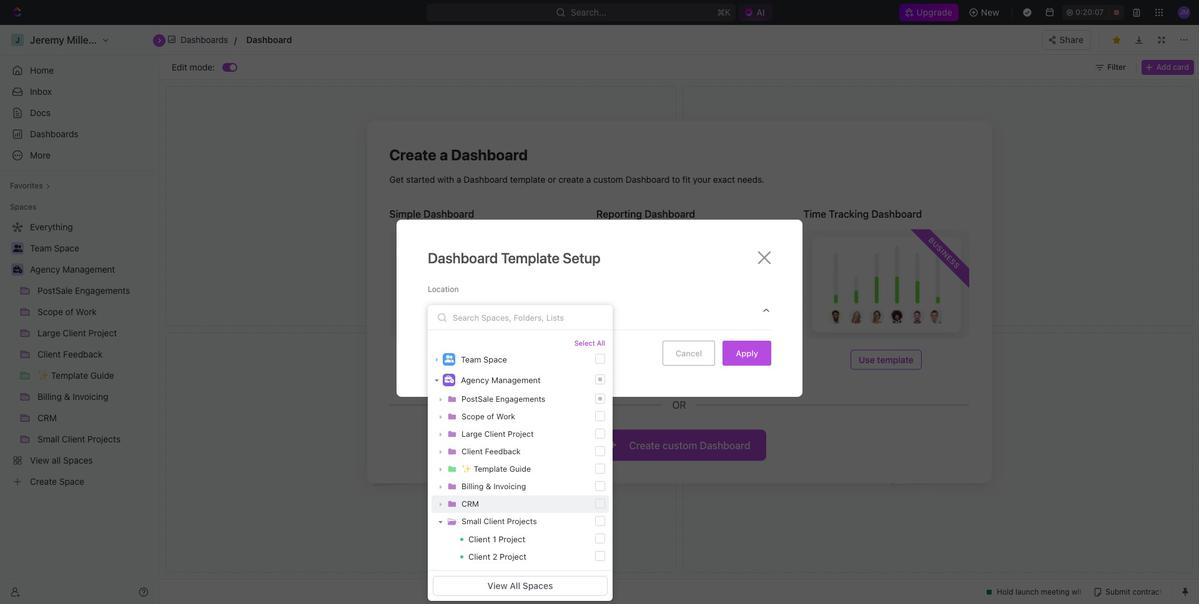 Task type: vqa. For each thing, say whether or not it's contained in the screenshot.
Time Tracking Dashboard Use Template
yes



Task type: locate. For each thing, give the bounding box(es) containing it.
at
[[1090, 30, 1097, 40]]

business time image
[[13, 266, 22, 274], [445, 376, 454, 384]]

or left 'create'
[[548, 174, 556, 185]]

0 vertical spatial dashboards
[[181, 34, 228, 45]]

1 horizontal spatial spaces
[[523, 581, 553, 592]]

1 vertical spatial all
[[510, 581, 521, 592]]

projects
[[428, 306, 461, 316], [507, 517, 537, 527]]

1 use template from the left
[[445, 355, 500, 365]]

&
[[486, 482, 492, 492]]

dec
[[1037, 30, 1052, 40]]

client
[[485, 430, 506, 439], [462, 447, 483, 457], [484, 517, 505, 527], [469, 535, 491, 545], [469, 552, 491, 562]]

dashboards link up mode:
[[164, 31, 233, 49]]

client up the client feedback
[[485, 430, 506, 439]]

agency management
[[30, 264, 115, 275], [461, 376, 541, 386]]

dec 13, 2023 at 1:07 pm
[[1037, 30, 1129, 40]]

1 horizontal spatial agency management
[[461, 376, 541, 386]]

dashboards inside sidebar navigation
[[30, 129, 78, 139]]

0 vertical spatial business time image
[[13, 266, 22, 274]]

0 horizontal spatial dashboards link
[[5, 124, 154, 144]]

all
[[597, 339, 606, 347], [510, 581, 521, 592]]

share button
[[1043, 30, 1092, 50]]

0 horizontal spatial business time image
[[13, 266, 22, 274]]

use template button for simple dashboard
[[437, 350, 508, 370]]

0 horizontal spatial a
[[440, 146, 448, 163]]

1 horizontal spatial agency
[[461, 376, 489, 386]]

0 horizontal spatial create
[[390, 146, 437, 163]]

0 vertical spatial management
[[63, 264, 115, 275]]

a
[[440, 146, 448, 163], [457, 174, 462, 185], [587, 174, 591, 185]]

view
[[488, 581, 508, 592]]

1 vertical spatial spaces
[[523, 581, 553, 592]]

create a dashboard
[[390, 146, 528, 163]]

client feedback
[[462, 447, 521, 457]]

projects up the client 1 project
[[507, 517, 537, 527]]

1 horizontal spatial use
[[652, 355, 668, 365]]

1 horizontal spatial custom
[[663, 440, 698, 451]]

dashboards link
[[164, 31, 233, 49], [5, 124, 154, 144]]

work
[[497, 412, 516, 422]]

upgrade link
[[900, 4, 959, 21]]

1 vertical spatial create
[[630, 440, 661, 451]]

0 vertical spatial template
[[501, 250, 560, 267]]

new
[[982, 7, 1000, 17]]

use template for time tracking dashboard
[[859, 355, 914, 365]]

use template
[[445, 355, 500, 365], [652, 355, 707, 365], [859, 355, 914, 365]]

0 horizontal spatial all
[[510, 581, 521, 592]]

1 vertical spatial or
[[673, 400, 687, 411]]

a up with at top
[[440, 146, 448, 163]]

get
[[390, 174, 404, 185]]

1 use template button from the left
[[437, 350, 508, 370]]

1 horizontal spatial use template button
[[644, 350, 715, 370]]

0 horizontal spatial management
[[63, 264, 115, 275]]

of
[[487, 412, 494, 422]]

1 vertical spatial template
[[474, 465, 508, 474]]

1 horizontal spatial all
[[597, 339, 606, 347]]

project right 1
[[499, 535, 526, 545]]

dashboard inside button
[[700, 440, 751, 451]]

0 horizontal spatial projects
[[428, 306, 461, 316]]

template
[[510, 174, 546, 185], [463, 355, 500, 365], [670, 355, 707, 365], [878, 355, 914, 365]]

scope of work
[[462, 412, 516, 422]]

0 vertical spatial agency management
[[30, 264, 115, 275]]

large
[[462, 430, 483, 439]]

agency inside sidebar navigation
[[30, 264, 60, 275]]

home link
[[5, 61, 154, 81]]

1 horizontal spatial use template
[[652, 355, 707, 365]]

1 horizontal spatial dashboards link
[[164, 31, 233, 49]]

0:20:07
[[1076, 7, 1104, 17]]

1 vertical spatial project
[[499, 535, 526, 545]]

dashboard inside dialog
[[428, 250, 498, 267]]

select all
[[575, 339, 606, 347]]

a right with at top
[[457, 174, 462, 185]]

card
[[1174, 62, 1190, 72]]

a right 'create'
[[587, 174, 591, 185]]

agency
[[30, 264, 60, 275], [461, 376, 489, 386]]

dashboard template setup
[[428, 250, 601, 267]]

1 vertical spatial dashboards
[[30, 129, 78, 139]]

use template button
[[437, 350, 508, 370], [644, 350, 715, 370], [851, 350, 922, 370]]

1 vertical spatial custom
[[663, 440, 698, 451]]

0 horizontal spatial agency
[[30, 264, 60, 275]]

spaces inside button
[[523, 581, 553, 592]]

dashboards
[[181, 34, 228, 45], [30, 129, 78, 139]]

2 use template button from the left
[[644, 350, 715, 370]]

0:20:07 button
[[1063, 5, 1125, 20]]

0 vertical spatial create
[[390, 146, 437, 163]]

1 horizontal spatial dashboards
[[181, 34, 228, 45]]

0 vertical spatial all
[[597, 339, 606, 347]]

docs link
[[5, 103, 154, 123]]

spaces inside sidebar navigation
[[10, 202, 36, 212]]

2 horizontal spatial use template
[[859, 355, 914, 365]]

template for dashboard
[[501, 250, 560, 267]]

management inside sidebar navigation
[[63, 264, 115, 275]]

spaces right view
[[523, 581, 553, 592]]

0 vertical spatial agency
[[30, 264, 60, 275]]

2 horizontal spatial use
[[859, 355, 875, 365]]

management
[[63, 264, 115, 275], [492, 376, 541, 386]]

use for time
[[859, 355, 875, 365]]

1 vertical spatial management
[[492, 376, 541, 386]]

0 vertical spatial projects
[[428, 306, 461, 316]]

0 horizontal spatial use template button
[[437, 350, 508, 370]]

⌘k
[[718, 7, 731, 17]]

client 2 project
[[469, 552, 527, 562]]

project right 2
[[500, 552, 527, 562]]

dashboards down the 'docs'
[[30, 129, 78, 139]]

invoicing
[[494, 482, 526, 492]]

client for 1
[[469, 535, 491, 545]]

projects down location at the top left
[[428, 306, 461, 316]]

template for ✨
[[474, 465, 508, 474]]

apply button
[[723, 341, 772, 366]]

project down work
[[508, 430, 534, 439]]

None text field
[[246, 32, 594, 47]]

2 use template from the left
[[652, 355, 707, 365]]

✨
[[462, 465, 472, 474]]

create inside button
[[630, 440, 661, 451]]

or up create custom dashboard button
[[673, 400, 687, 411]]

3 use template from the left
[[859, 355, 914, 365]]

2 vertical spatial project
[[500, 552, 527, 562]]

template left setup
[[501, 250, 560, 267]]

0 horizontal spatial use template
[[445, 355, 500, 365]]

client for 2
[[469, 552, 491, 562]]

client down the large
[[462, 447, 483, 457]]

template
[[501, 250, 560, 267], [474, 465, 508, 474]]

0 vertical spatial or
[[548, 174, 556, 185]]

reporting dashboard image
[[597, 230, 762, 339]]

client left 1
[[469, 535, 491, 545]]

dashboards up mode:
[[181, 34, 228, 45]]

3 use from the left
[[859, 355, 875, 365]]

client left 2
[[469, 552, 491, 562]]

1 use from the left
[[445, 355, 461, 365]]

all inside button
[[510, 581, 521, 592]]

0 horizontal spatial spaces
[[10, 202, 36, 212]]

0 vertical spatial project
[[508, 430, 534, 439]]

0 horizontal spatial custom
[[594, 174, 624, 185]]

projects inside projects dropdown button
[[428, 306, 461, 316]]

0 vertical spatial spaces
[[10, 202, 36, 212]]

dashboards for dashboards link to the top
[[181, 34, 228, 45]]

create for create custom dashboard
[[630, 440, 661, 451]]

dashboard
[[451, 146, 528, 163], [464, 174, 508, 185], [626, 174, 670, 185], [424, 208, 475, 220], [645, 208, 696, 220], [872, 208, 923, 220], [428, 250, 498, 267], [700, 440, 751, 451]]

template inside dialog
[[501, 250, 560, 267]]

0 horizontal spatial use
[[445, 355, 461, 365]]

0 horizontal spatial dashboards
[[30, 129, 78, 139]]

favorites button
[[5, 179, 55, 194]]

create
[[559, 174, 584, 185]]

2 horizontal spatial use template button
[[851, 350, 922, 370]]

custom inside button
[[663, 440, 698, 451]]

1 vertical spatial projects
[[507, 517, 537, 527]]

docs
[[30, 107, 51, 118]]

1 horizontal spatial business time image
[[445, 376, 454, 384]]

1 horizontal spatial create
[[630, 440, 661, 451]]

2 use from the left
[[652, 355, 668, 365]]

or
[[548, 174, 556, 185], [673, 400, 687, 411]]

project
[[508, 430, 534, 439], [499, 535, 526, 545], [500, 552, 527, 562]]

all right view
[[510, 581, 521, 592]]

spaces down favorites
[[10, 202, 36, 212]]

use
[[445, 355, 461, 365], [652, 355, 668, 365], [859, 355, 875, 365]]

create
[[390, 146, 437, 163], [630, 440, 661, 451]]

use template for reporting dashboard
[[652, 355, 707, 365]]

exact
[[714, 174, 736, 185]]

spaces
[[10, 202, 36, 212], [523, 581, 553, 592]]

1 vertical spatial dashboards link
[[5, 124, 154, 144]]

3 use template button from the left
[[851, 350, 922, 370]]

create for create a dashboard
[[390, 146, 437, 163]]

to
[[672, 174, 680, 185]]

time tracking dashboard image
[[804, 230, 970, 339]]

template down the client feedback
[[474, 465, 508, 474]]

0 horizontal spatial agency management
[[30, 264, 115, 275]]

small
[[462, 517, 482, 527]]

dashboards link down docs link
[[5, 124, 154, 144]]

all right select
[[597, 339, 606, 347]]



Task type: describe. For each thing, give the bounding box(es) containing it.
edit
[[172, 62, 187, 72]]

simple dashboard image
[[390, 230, 555, 339]]

use template button for time tracking dashboard
[[851, 350, 922, 370]]

agency management inside sidebar navigation
[[30, 264, 115, 275]]

location
[[428, 285, 459, 294]]

postsale
[[462, 395, 494, 404]]

Search Spaces, Folders, Lists text field
[[428, 306, 613, 331]]

use for reporting
[[652, 355, 668, 365]]

1
[[493, 535, 497, 545]]

✨ template guide
[[462, 465, 531, 474]]

project for client 2 project
[[500, 552, 527, 562]]

1 horizontal spatial or
[[673, 400, 687, 411]]

crm
[[462, 500, 479, 509]]

1 vertical spatial agency
[[461, 376, 489, 386]]

0 vertical spatial custom
[[594, 174, 624, 185]]

apply
[[736, 348, 759, 358]]

all for select
[[597, 339, 606, 347]]

feedback
[[485, 447, 521, 457]]

1:07
[[1099, 30, 1115, 40]]

search...
[[571, 7, 607, 17]]

all for view
[[510, 581, 521, 592]]

simple
[[390, 208, 421, 220]]

cancel
[[676, 348, 703, 358]]

template for simple dashboard
[[463, 355, 500, 365]]

client up 1
[[484, 517, 505, 527]]

time
[[804, 208, 827, 220]]

project for client 1 project
[[499, 535, 526, 545]]

template for reporting dashboard
[[670, 355, 707, 365]]

reporting dashboard
[[597, 208, 696, 220]]

started
[[406, 174, 435, 185]]

pm
[[1117, 30, 1129, 40]]

use template for simple dashboard
[[445, 355, 500, 365]]

sidebar navigation
[[0, 25, 159, 605]]

engagements
[[496, 395, 546, 404]]

template for time tracking dashboard
[[878, 355, 914, 365]]

view all spaces button
[[433, 577, 608, 597]]

scope
[[462, 412, 485, 422]]

inbox link
[[5, 82, 154, 102]]

share
[[1060, 34, 1084, 45]]

simple dashboard
[[390, 208, 475, 220]]

agency management link
[[30, 260, 151, 280]]

2 horizontal spatial a
[[587, 174, 591, 185]]

with
[[438, 174, 454, 185]]

space
[[484, 355, 507, 365]]

fit
[[683, 174, 691, 185]]

large client project
[[462, 430, 534, 439]]

business time image inside sidebar navigation
[[13, 266, 22, 274]]

time tracking dashboard
[[804, 208, 923, 220]]

create custom dashboard
[[630, 440, 751, 451]]

needs.
[[738, 174, 765, 185]]

upgrade
[[917, 7, 953, 17]]

new button
[[964, 2, 1007, 22]]

mode:
[[190, 62, 215, 72]]

1 horizontal spatial management
[[492, 376, 541, 386]]

small client projects
[[462, 517, 537, 527]]

use template button for reporting dashboard
[[644, 350, 715, 370]]

view all spaces
[[488, 581, 553, 592]]

2023
[[1068, 30, 1087, 40]]

1 vertical spatial business time image
[[445, 376, 454, 384]]

projects button
[[428, 302, 772, 321]]

user group image
[[445, 356, 454, 363]]

inbox
[[30, 86, 52, 97]]

team
[[461, 355, 482, 365]]

1 vertical spatial agency management
[[461, 376, 541, 386]]

guide
[[510, 465, 531, 474]]

billing
[[462, 482, 484, 492]]

dashboards link inside sidebar navigation
[[5, 124, 154, 144]]

clickup logo image
[[1138, 30, 1194, 41]]

add card
[[1157, 62, 1190, 72]]

dashboard template setup dialog
[[397, 220, 803, 397]]

billing & invoicing
[[462, 482, 526, 492]]

favorites
[[10, 181, 43, 191]]

2
[[493, 552, 498, 562]]

0 vertical spatial dashboards link
[[164, 31, 233, 49]]

13,
[[1054, 30, 1065, 40]]

tracking
[[829, 208, 869, 220]]

client 1 project
[[469, 535, 526, 545]]

select
[[575, 339, 595, 347]]

home
[[30, 65, 54, 76]]

1 horizontal spatial a
[[457, 174, 462, 185]]

reporting
[[597, 208, 642, 220]]

add
[[1157, 62, 1172, 72]]

add card button
[[1142, 60, 1195, 75]]

your
[[693, 174, 711, 185]]

1 horizontal spatial projects
[[507, 517, 537, 527]]

cancel button
[[663, 341, 716, 366]]

postsale engagements
[[462, 395, 546, 404]]

dashboards for dashboards link in the sidebar navigation
[[30, 129, 78, 139]]

project for large client project
[[508, 430, 534, 439]]

client for feedback
[[462, 447, 483, 457]]

setup
[[563, 250, 601, 267]]

team space
[[461, 355, 507, 365]]

use for simple
[[445, 355, 461, 365]]

edit mode:
[[172, 62, 215, 72]]

get started with a dashboard template or create a custom dashboard to fit your exact needs.
[[390, 174, 765, 185]]

create custom dashboard button
[[593, 430, 766, 461]]

0 horizontal spatial or
[[548, 174, 556, 185]]



